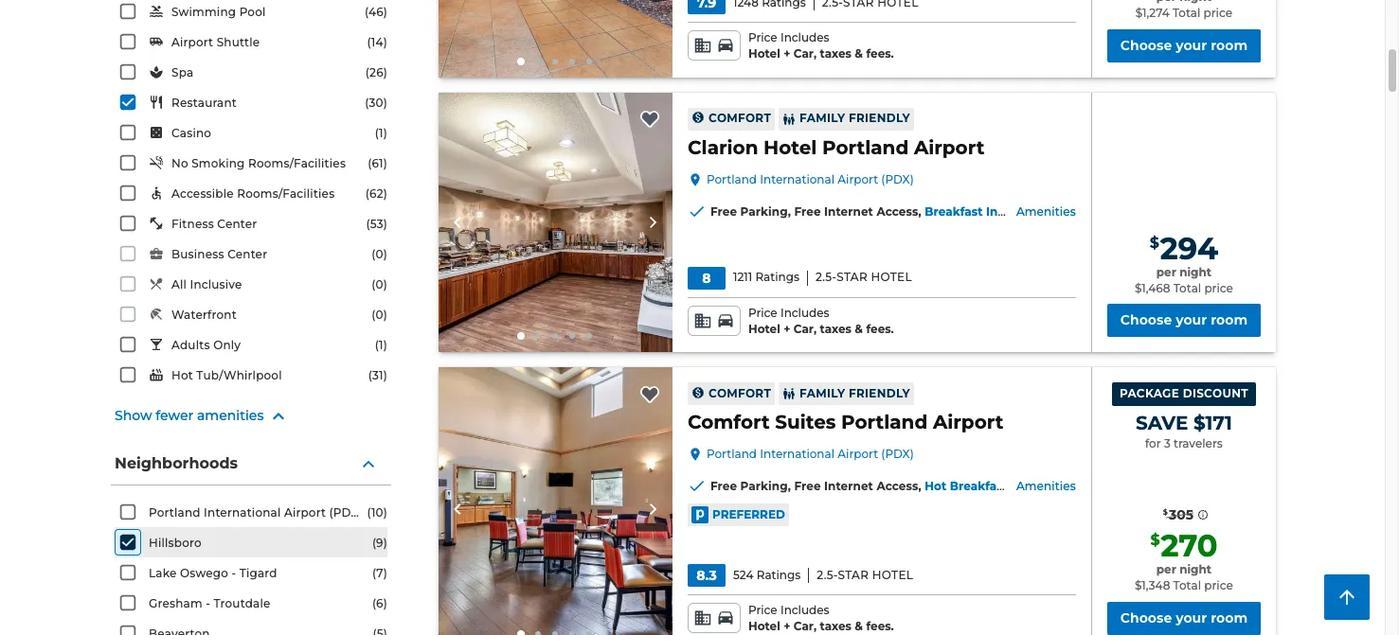 Task type: describe. For each thing, give the bounding box(es) containing it.
524
[[733, 569, 754, 583]]

go to image #3 image for 294
[[553, 334, 559, 340]]

comfort inside "element"
[[688, 412, 770, 434]]

8.3
[[697, 568, 717, 585]]

show fewer amenities
[[115, 408, 264, 425]]

, for 294
[[919, 204, 922, 219]]

center for business center
[[228, 247, 267, 262]]

1 go to image #2 image from the top
[[536, 59, 542, 64]]

all inclusive
[[172, 278, 242, 292]]

+ for 294
[[784, 322, 791, 336]]

hot tub/whirlpool
[[172, 369, 282, 383]]

(30)
[[365, 96, 388, 110]]

ratings for 294
[[756, 270, 800, 285]]

270
[[1161, 528, 1218, 565]]

tigard
[[239, 567, 277, 581]]

neighborhoods button
[[111, 443, 391, 486]]

1211
[[733, 270, 753, 285]]

discount
[[1183, 387, 1249, 401]]

ratings for save $171
[[757, 569, 801, 583]]

save
[[1136, 412, 1189, 435]]

comfort suites portland airport
[[688, 412, 1004, 434]]

gresham - troutdale
[[149, 597, 271, 611]]

fitness center
[[172, 217, 257, 231]]

airport shuttle
[[172, 35, 260, 49]]

inclusive
[[190, 278, 242, 292]]

524 ratings
[[733, 569, 801, 583]]

shuttle
[[217, 35, 260, 49]]

portland international airport (pdx) for 294
[[707, 172, 914, 186]]

go to image #3 image for save $171
[[553, 632, 559, 636]]

(62)
[[366, 187, 388, 201]]

$ 305
[[1163, 507, 1194, 524]]

comfort for 294
[[709, 111, 771, 125]]

1 vertical spatial included
[[1012, 480, 1065, 494]]

go to image #1 image for save $171
[[518, 631, 525, 636]]

portland up preferred
[[707, 448, 757, 462]]

& for save $171
[[855, 620, 863, 634]]

0 vertical spatial price
[[1204, 6, 1233, 20]]

comfort suites portland airport element
[[688, 410, 1004, 436]]

save $171
[[1136, 412, 1233, 435]]

& for 294
[[855, 322, 863, 336]]

0 vertical spatial -
[[232, 567, 236, 581]]

lake oswego - tigard
[[149, 567, 277, 581]]

(0) for center
[[372, 247, 388, 262]]

portland down clarion
[[707, 172, 757, 186]]

free parking, free internet access , breakfast included
[[711, 204, 1040, 219]]

choose for per night
[[1121, 312, 1172, 329]]

preferred
[[713, 508, 785, 522]]

2 vertical spatial international
[[204, 506, 281, 520]]

restaurant
[[172, 96, 237, 110]]

305
[[1169, 507, 1194, 524]]

3 choose your room from the top
[[1121, 610, 1248, 627]]

photo carousel region for 294
[[439, 93, 673, 353]]

business center
[[172, 247, 267, 262]]

2 vertical spatial (pdx)
[[329, 506, 363, 520]]

1 price includes hotel + car, taxes & fees. from the top
[[749, 31, 894, 61]]

comfort for save $171
[[709, 387, 771, 401]]

fees. for 294
[[867, 322, 894, 336]]

includes for 294
[[781, 306, 830, 320]]

go to image #2 image for 294
[[536, 334, 542, 340]]

portland inside "element"
[[842, 412, 928, 434]]

all
[[172, 278, 187, 292]]

$ for 305
[[1163, 508, 1168, 518]]

gresham
[[149, 597, 203, 611]]

choose your room button for per night
[[1108, 305, 1261, 338]]

1 photo carousel region from the top
[[439, 0, 673, 77]]

(1) for adults only
[[375, 338, 388, 353]]

$1,274
[[1136, 6, 1170, 20]]

taxes for 294
[[820, 322, 852, 336]]

$1,274 total price
[[1136, 6, 1233, 20]]

fitness
[[172, 217, 214, 231]]

breakfast image for save $171
[[439, 368, 673, 636]]

package
[[1120, 387, 1180, 401]]

(1) for casino
[[375, 126, 388, 140]]

clarion hotel portland airport
[[688, 136, 985, 159]]

your for $1,274 total price
[[1176, 37, 1207, 54]]

go to image #5 image for save $171
[[587, 632, 593, 636]]

total for 270
[[1174, 579, 1202, 593]]

family for 294
[[800, 111, 846, 125]]

friendly for 294
[[849, 111, 911, 125]]

go to image #1 image for 294
[[518, 333, 525, 341]]

casino
[[172, 126, 211, 140]]

star for save $171
[[838, 569, 869, 583]]

0 vertical spatial rooms/facilities
[[248, 157, 346, 171]]

access for 294
[[877, 204, 919, 219]]

1211 ratings
[[733, 270, 800, 285]]

price for 294
[[749, 306, 778, 320]]

price for save $171
[[749, 604, 778, 618]]

smoking
[[192, 157, 245, 171]]

3 your from the top
[[1176, 610, 1207, 627]]

taxes for save $171
[[820, 620, 852, 634]]

$ for 294
[[1150, 234, 1160, 252]]

(10)
[[367, 506, 388, 520]]

3 choose from the top
[[1121, 610, 1172, 627]]

amenities for save $171
[[1017, 480, 1076, 494]]

waterfront
[[172, 308, 237, 322]]

(pdx) for save $171
[[882, 448, 914, 462]]

1 includes from the top
[[781, 31, 830, 45]]

3 room from the top
[[1211, 610, 1248, 627]]

international for 294
[[760, 172, 835, 186]]

parking, for save $171
[[741, 480, 791, 494]]

night for 294
[[1180, 265, 1212, 279]]

price includes hotel + car, taxes & fees. for 294
[[749, 306, 894, 336]]

portland international airport (pdx) (10)
[[149, 506, 388, 520]]

1 go to image #3 image from the top
[[553, 59, 559, 64]]

294
[[1161, 230, 1219, 267]]

neighborhoods
[[115, 455, 238, 473]]

(0) for inclusive
[[372, 278, 388, 292]]

for
[[1146, 437, 1161, 451]]

free down clarion hotel portland airport element
[[794, 204, 821, 219]]

go to image #2 image for save $171
[[536, 632, 542, 636]]

night for 270
[[1180, 563, 1212, 577]]

(14)
[[367, 35, 388, 49]]

3 choose your room button from the top
[[1108, 603, 1261, 636]]

parking, for 294
[[741, 204, 791, 219]]

2.5-star hotel for save $171
[[817, 569, 914, 583]]

portland international airport (pdx) for save $171
[[707, 448, 914, 462]]

internet for save $171
[[824, 480, 874, 494]]

1 vertical spatial -
[[206, 597, 210, 611]]

amenities for 294
[[1017, 204, 1076, 219]]

$ for 270
[[1151, 532, 1160, 550]]

$1,468
[[1135, 281, 1171, 295]]

free down suites
[[794, 480, 821, 494]]

8
[[702, 270, 711, 287]]

1 vertical spatial rooms/facilities
[[237, 187, 335, 201]]

breakfast image for 294
[[439, 93, 673, 353]]

airport inside "element"
[[933, 412, 1004, 434]]

tub/whirlpool
[[196, 369, 282, 383]]

friendly for save $171
[[849, 387, 911, 401]]

adults
[[172, 338, 210, 353]]



Task type: locate. For each thing, give the bounding box(es) containing it.
per up $1,348
[[1157, 563, 1177, 577]]

2.5- for 294
[[816, 270, 837, 285]]

2 parking, from the top
[[741, 480, 791, 494]]

(26)
[[366, 65, 388, 80]]

free parking, free internet access , hot breakfast included
[[711, 480, 1065, 494]]

family friendly up comfort suites portland airport "element"
[[800, 387, 911, 401]]

,
[[919, 204, 922, 219], [919, 480, 922, 494]]

airport
[[172, 35, 213, 49], [914, 136, 985, 159], [838, 172, 879, 186], [933, 412, 1004, 434], [838, 448, 879, 462], [284, 506, 326, 520]]

(61)
[[368, 156, 388, 171]]

0 vertical spatial price
[[749, 31, 778, 45]]

go to image #3 image
[[553, 59, 559, 64], [553, 334, 559, 340], [553, 632, 559, 636]]

2 includes from the top
[[781, 306, 830, 320]]

1 vertical spatial hot
[[925, 480, 947, 494]]

1 vertical spatial family
[[800, 387, 846, 401]]

0 horizontal spatial hot
[[172, 369, 193, 383]]

family up suites
[[800, 387, 846, 401]]

2 go to image #3 image from the top
[[553, 334, 559, 340]]

portland
[[823, 136, 909, 159], [707, 172, 757, 186], [842, 412, 928, 434], [707, 448, 757, 462], [149, 506, 201, 520]]

2 price from the top
[[749, 306, 778, 320]]

only
[[213, 338, 241, 353]]

show
[[115, 408, 152, 425]]

1 internet from the top
[[824, 204, 874, 219]]

choose your room button for $1,274 total price
[[1108, 29, 1261, 62]]

2.5- right 1211 ratings
[[816, 270, 837, 285]]

choose
[[1121, 37, 1172, 54], [1121, 312, 1172, 329], [1121, 610, 1172, 627]]

1 go to image #5 image from the top
[[587, 59, 593, 64]]

2 price includes hotel + car, taxes & fees. from the top
[[749, 306, 894, 336]]

2 vertical spatial total
[[1174, 579, 1202, 593]]

taxes
[[820, 46, 852, 61], [820, 322, 852, 336], [820, 620, 852, 634]]

2 night from the top
[[1180, 563, 1212, 577]]

+ for save $171
[[784, 620, 791, 634]]

0 vertical spatial parking,
[[741, 204, 791, 219]]

per inside $ 270 per night $1,348 total price
[[1157, 563, 1177, 577]]

package discount
[[1120, 387, 1249, 401]]

2 family from the top
[[800, 387, 846, 401]]

total right the $1,274
[[1173, 6, 1201, 20]]

1 parking, from the top
[[741, 204, 791, 219]]

1 vertical spatial amenities
[[1017, 480, 1076, 494]]

2 taxes from the top
[[820, 322, 852, 336]]

1 breakfast image from the top
[[439, 93, 673, 353]]

price down "294"
[[1205, 281, 1234, 295]]

rooms/facilities
[[248, 157, 346, 171], [237, 187, 335, 201]]

2 photo carousel region from the top
[[439, 93, 673, 353]]

friendly
[[849, 111, 911, 125], [849, 387, 911, 401]]

0 vertical spatial choose your room button
[[1108, 29, 1261, 62]]

2.5- for save $171
[[817, 569, 838, 583]]

1 vertical spatial internet
[[824, 480, 874, 494]]

2.5-
[[816, 270, 837, 285], [817, 569, 838, 583]]

0 vertical spatial star
[[837, 270, 868, 285]]

choose your room button
[[1108, 29, 1261, 62], [1108, 305, 1261, 338], [1108, 603, 1261, 636]]

portland up free parking, free internet access , breakfast included
[[823, 136, 909, 159]]

lake
[[149, 567, 177, 581]]

family friendly up clarion hotel portland airport element
[[800, 111, 911, 125]]

2 vertical spatial choose
[[1121, 610, 1172, 627]]

$1,348
[[1135, 579, 1171, 593]]

1 vertical spatial (0)
[[372, 278, 388, 292]]

(9)
[[372, 536, 388, 551]]

room for $1,274 total price
[[1211, 37, 1248, 54]]

per up $1,468
[[1157, 265, 1177, 279]]

0 vertical spatial photo carousel region
[[439, 0, 673, 77]]

1 friendly from the top
[[849, 111, 911, 125]]

family friendly for save $171
[[800, 387, 911, 401]]

3 price from the top
[[749, 604, 778, 618]]

(0)
[[372, 247, 388, 262], [372, 278, 388, 292], [372, 308, 388, 322]]

2 amenities from the top
[[1017, 480, 1076, 494]]

photo carousel region
[[439, 0, 673, 77], [439, 93, 673, 353], [439, 368, 673, 636]]

0 vertical spatial total
[[1173, 6, 1201, 20]]

0 vertical spatial your
[[1176, 37, 1207, 54]]

1 vertical spatial photo carousel region
[[439, 93, 673, 353]]

show fewer amenities button
[[115, 406, 388, 428]]

0 vertical spatial &
[[855, 46, 863, 61]]

choose your room button down $1,348
[[1108, 603, 1261, 636]]

0 vertical spatial $
[[1150, 234, 1160, 252]]

-
[[232, 567, 236, 581], [206, 597, 210, 611]]

go to image #5 image
[[587, 59, 593, 64], [587, 334, 593, 340], [587, 632, 593, 636]]

choose down the $1,274
[[1121, 37, 1172, 54]]

price down 270
[[1205, 579, 1234, 593]]

oswego
[[180, 567, 228, 581]]

(7)
[[373, 567, 388, 581]]

choose your room down $1,468
[[1121, 312, 1248, 329]]

3 go to image #3 image from the top
[[553, 632, 559, 636]]

comfort
[[709, 111, 771, 125], [709, 387, 771, 401], [688, 412, 770, 434]]

internet for 294
[[824, 204, 874, 219]]

1 family from the top
[[800, 111, 846, 125]]

choose down $1,468
[[1121, 312, 1172, 329]]

choose down $1,348
[[1121, 610, 1172, 627]]

2 go to image #2 image from the top
[[536, 334, 542, 340]]

1 vertical spatial per
[[1157, 563, 1177, 577]]

1 taxes from the top
[[820, 46, 852, 61]]

2 access from the top
[[877, 480, 919, 494]]

1 choose your room button from the top
[[1108, 29, 1261, 62]]

hillsboro
[[149, 536, 202, 551]]

0 vertical spatial fees.
[[867, 46, 894, 61]]

2 car, from the top
[[794, 322, 817, 336]]

choose your room for $1,274 total price
[[1121, 37, 1248, 54]]

your for per night
[[1176, 312, 1207, 329]]

3 go to image #2 image from the top
[[536, 632, 542, 636]]

rooms/facilities up accessible rooms/facilities at left
[[248, 157, 346, 171]]

1 vertical spatial access
[[877, 480, 919, 494]]

swimming pool
[[172, 5, 266, 19]]

your down $ 270 per night $1,348 total price
[[1176, 610, 1207, 627]]

total inside $ 270 per night $1,348 total price
[[1174, 579, 1202, 593]]

choose your room button down $1,274 total price
[[1108, 29, 1261, 62]]

0 vertical spatial family
[[800, 111, 846, 125]]

1 vertical spatial total
[[1174, 281, 1202, 295]]

1 price from the top
[[749, 31, 778, 45]]

room down $ 294 per night $1,468 total price
[[1211, 312, 1248, 329]]

total for 294
[[1174, 281, 1202, 295]]

0 vertical spatial go to image #3 image
[[553, 59, 559, 64]]

0 vertical spatial included
[[986, 204, 1040, 219]]

suites
[[775, 412, 836, 434]]

0 vertical spatial go to image #2 image
[[536, 59, 542, 64]]

choose your room
[[1121, 37, 1248, 54], [1121, 312, 1248, 329], [1121, 610, 1248, 627]]

parking, up preferred
[[741, 480, 791, 494]]

price for 294
[[1205, 281, 1234, 295]]

3 go to image #5 image from the top
[[587, 632, 593, 636]]

1 vertical spatial taxes
[[820, 322, 852, 336]]

go to image #4 image for save $171
[[570, 632, 576, 636]]

1 vertical spatial ratings
[[757, 569, 801, 583]]

free down clarion
[[711, 204, 737, 219]]

1 (1) from the top
[[375, 126, 388, 140]]

2.5-star hotel down free parking, free internet access , breakfast included
[[816, 270, 912, 285]]

2 (0) from the top
[[372, 278, 388, 292]]

free up preferred
[[711, 480, 737, 494]]

1 vertical spatial star
[[838, 569, 869, 583]]

1 vertical spatial &
[[855, 322, 863, 336]]

0 vertical spatial ,
[[919, 204, 922, 219]]

choose your room down $1,348
[[1121, 610, 1248, 627]]

internet down clarion hotel portland airport element
[[824, 204, 874, 219]]

1 amenities from the top
[[1017, 204, 1076, 219]]

spa
[[172, 66, 194, 80]]

3 photo carousel region from the top
[[439, 368, 673, 636]]

1 vertical spatial breakfast
[[950, 480, 1008, 494]]

2 , from the top
[[919, 480, 922, 494]]

1 vertical spatial parking,
[[741, 480, 791, 494]]

0 vertical spatial car,
[[794, 46, 817, 61]]

amenities
[[197, 408, 264, 425]]

0 vertical spatial ratings
[[756, 270, 800, 285]]

(pdx) left (10)
[[329, 506, 363, 520]]

accessible rooms/facilities
[[172, 187, 335, 201]]

room down $1,274 total price
[[1211, 37, 1248, 54]]

accessible
[[172, 187, 234, 201]]

(46)
[[365, 5, 388, 19]]

1 choose from the top
[[1121, 37, 1172, 54]]

car,
[[794, 46, 817, 61], [794, 322, 817, 336], [794, 620, 817, 634]]

fewer
[[156, 408, 194, 425]]

1 family friendly from the top
[[800, 111, 911, 125]]

ratings right 1211
[[756, 270, 800, 285]]

0 vertical spatial friendly
[[849, 111, 911, 125]]

fees. for save $171
[[867, 620, 894, 634]]

star for 294
[[837, 270, 868, 285]]

3 car, from the top
[[794, 620, 817, 634]]

3 & from the top
[[855, 620, 863, 634]]

0 vertical spatial 2.5-
[[816, 270, 837, 285]]

international down clarion hotel portland airport
[[760, 172, 835, 186]]

(1) up (31)
[[375, 338, 388, 353]]

portland international airport (pdx) down clarion hotel portland airport
[[707, 172, 914, 186]]

total right $1,348
[[1174, 579, 1202, 593]]

1 vertical spatial international
[[760, 448, 835, 462]]

1 go to image #4 image from the top
[[570, 59, 576, 64]]

0 vertical spatial per
[[1157, 265, 1177, 279]]

ratings right 524
[[757, 569, 801, 583]]

1 portland international airport (pdx) from the top
[[707, 172, 914, 186]]

choose your room down $1,274 total price
[[1121, 37, 1248, 54]]

2 vertical spatial $
[[1151, 532, 1160, 550]]

$ inside '$ 305'
[[1163, 508, 1168, 518]]

family
[[800, 111, 846, 125], [800, 387, 846, 401]]

0 vertical spatial choose
[[1121, 37, 1172, 54]]

1 your from the top
[[1176, 37, 1207, 54]]

price inside $ 294 per night $1,468 total price
[[1205, 281, 1234, 295]]

2 & from the top
[[855, 322, 863, 336]]

per for 294
[[1157, 265, 1177, 279]]

international
[[760, 172, 835, 186], [760, 448, 835, 462], [204, 506, 281, 520]]

2 vertical spatial price
[[749, 604, 778, 618]]

2 vertical spatial go to image #5 image
[[587, 632, 593, 636]]

photo carousel region for save $171
[[439, 368, 673, 636]]

1 vertical spatial choose your room button
[[1108, 305, 1261, 338]]

1 vertical spatial go to image #4 image
[[570, 334, 576, 340]]

go to image #1 image
[[518, 58, 525, 65], [518, 333, 525, 341], [518, 631, 525, 636]]

2 vertical spatial &
[[855, 620, 863, 634]]

2 vertical spatial go to image #3 image
[[553, 632, 559, 636]]

hot
[[172, 369, 193, 383], [925, 480, 947, 494]]

0 vertical spatial price includes hotel + car, taxes & fees.
[[749, 31, 894, 61]]

clarion hotel portland airport element
[[688, 134, 985, 161]]

2.5-star hotel
[[816, 270, 912, 285], [817, 569, 914, 583]]

portland up "hillsboro"
[[149, 506, 201, 520]]

1 + from the top
[[784, 46, 791, 61]]

choose your room for per night
[[1121, 312, 1248, 329]]

2 room from the top
[[1211, 312, 1248, 329]]

1 night from the top
[[1180, 265, 1212, 279]]

0 vertical spatial choose your room
[[1121, 37, 1248, 54]]

1 (0) from the top
[[372, 247, 388, 262]]

2 vertical spatial choose your room
[[1121, 610, 1248, 627]]

3
[[1164, 437, 1171, 451]]

2 vertical spatial choose your room button
[[1108, 603, 1261, 636]]

0 vertical spatial hot
[[172, 369, 193, 383]]

3 + from the top
[[784, 620, 791, 634]]

3 (0) from the top
[[372, 308, 388, 322]]

travelers
[[1174, 437, 1223, 451]]

$ inside $ 294 per night $1,468 total price
[[1150, 234, 1160, 252]]

international down suites
[[760, 448, 835, 462]]

2 vertical spatial (0)
[[372, 308, 388, 322]]

2.5-star hotel for 294
[[816, 270, 912, 285]]

1 vertical spatial portland international airport (pdx)
[[707, 448, 914, 462]]

2 choose from the top
[[1121, 312, 1172, 329]]

0 vertical spatial comfort
[[709, 111, 771, 125]]

car, for 294
[[794, 322, 817, 336]]

2 vertical spatial price includes hotel + car, taxes & fees.
[[749, 604, 894, 634]]

2 go to image #5 image from the top
[[587, 334, 593, 340]]

star
[[837, 270, 868, 285], [838, 569, 869, 583]]

1 choose your room from the top
[[1121, 37, 1248, 54]]

0 vertical spatial go to image #1 image
[[518, 58, 525, 65]]

1 access from the top
[[877, 204, 919, 219]]

(6)
[[372, 597, 388, 611]]

0 vertical spatial portland international airport (pdx)
[[707, 172, 914, 186]]

go to image #4 image
[[570, 59, 576, 64], [570, 334, 576, 340], [570, 632, 576, 636]]

family for save $171
[[800, 387, 846, 401]]

$ inside $ 270 per night $1,348 total price
[[1151, 532, 1160, 550]]

parking, up 1211 ratings
[[741, 204, 791, 219]]

0 vertical spatial +
[[784, 46, 791, 61]]

1 vertical spatial $
[[1163, 508, 1168, 518]]

access for save $171
[[877, 480, 919, 494]]

2 vertical spatial includes
[[781, 604, 830, 618]]

2 vertical spatial taxes
[[820, 620, 852, 634]]

1 vertical spatial comfort
[[709, 387, 771, 401]]

2 go to image #4 image from the top
[[570, 334, 576, 340]]

0 vertical spatial internet
[[824, 204, 874, 219]]

1 vertical spatial breakfast image
[[439, 368, 673, 636]]

2.5-star hotel down free parking, free internet access , hot breakfast included
[[817, 569, 914, 583]]

(1)
[[375, 126, 388, 140], [375, 338, 388, 353]]

1 room from the top
[[1211, 37, 1248, 54]]

2.5- right 524 ratings
[[817, 569, 838, 583]]

clarion
[[688, 136, 759, 159]]

per for 270
[[1157, 563, 1177, 577]]

&
[[855, 46, 863, 61], [855, 322, 863, 336], [855, 620, 863, 634]]

2 vertical spatial price
[[1205, 579, 1234, 593]]

swimming
[[172, 5, 236, 19]]

your down $ 294 per night $1,468 total price
[[1176, 312, 1207, 329]]

3 includes from the top
[[781, 604, 830, 618]]

1 vertical spatial go to image #5 image
[[587, 334, 593, 340]]

rooms/facilities down the no smoking rooms/facilities
[[237, 187, 335, 201]]

choose for $1,274 total price
[[1121, 37, 1172, 54]]

troutdale
[[214, 597, 271, 611]]

pool
[[239, 5, 266, 19]]

room down $ 270 per night $1,348 total price
[[1211, 610, 1248, 627]]

3 price includes hotel + car, taxes & fees. from the top
[[749, 604, 894, 634]]

center
[[217, 217, 257, 231], [228, 247, 267, 262]]

2 vertical spatial +
[[784, 620, 791, 634]]

go to image #5 image for 294
[[587, 334, 593, 340]]

1 vertical spatial ,
[[919, 480, 922, 494]]

friendly up clarion hotel portland airport
[[849, 111, 911, 125]]

1 go to image #1 image from the top
[[518, 58, 525, 65]]

choose your room button down $1,468
[[1108, 305, 1261, 338]]

per
[[1157, 265, 1177, 279], [1157, 563, 1177, 577]]

1 vertical spatial price
[[749, 306, 778, 320]]

your down $1,274 total price
[[1176, 37, 1207, 54]]

international for save $171
[[760, 448, 835, 462]]

3 fees. from the top
[[867, 620, 894, 634]]

access
[[877, 204, 919, 219], [877, 480, 919, 494]]

star right 524 ratings
[[838, 569, 869, 583]]

$ left "294"
[[1150, 234, 1160, 252]]

total right $1,468
[[1174, 281, 1202, 295]]

total inside $ 294 per night $1,468 total price
[[1174, 281, 1202, 295]]

0 vertical spatial family friendly
[[800, 111, 911, 125]]

price inside $ 270 per night $1,348 total price
[[1205, 579, 1234, 593]]

$ left 270
[[1151, 532, 1160, 550]]

business
[[172, 247, 224, 262]]

price for 270
[[1205, 579, 1234, 593]]

2 vertical spatial go to image #1 image
[[518, 631, 525, 636]]

internet down comfort suites portland airport
[[824, 480, 874, 494]]

0 vertical spatial room
[[1211, 37, 1248, 54]]

(31)
[[368, 369, 388, 383]]

(1) up (61)
[[375, 126, 388, 140]]

1 fees. from the top
[[867, 46, 894, 61]]

1 vertical spatial car,
[[794, 322, 817, 336]]

$ left 305
[[1163, 508, 1168, 518]]

(53)
[[366, 217, 388, 231]]

price right the $1,274
[[1204, 6, 1233, 20]]

1 vertical spatial (1)
[[375, 338, 388, 353]]

portland up free parking, free internet access , hot breakfast included
[[842, 412, 928, 434]]

0 vertical spatial breakfast
[[925, 204, 983, 219]]

2 + from the top
[[784, 322, 791, 336]]

0 vertical spatial go to image #4 image
[[570, 59, 576, 64]]

(pdx) up free parking, free internet access , hot breakfast included
[[882, 448, 914, 462]]

- down oswego
[[206, 597, 210, 611]]

breakfast image
[[439, 93, 673, 353], [439, 368, 673, 636]]

0 vertical spatial breakfast image
[[439, 93, 673, 353]]

(pdx) for 294
[[882, 172, 914, 186]]

1 vertical spatial friendly
[[849, 387, 911, 401]]

fees.
[[867, 46, 894, 61], [867, 322, 894, 336], [867, 620, 894, 634]]

2 choose your room button from the top
[[1108, 305, 1261, 338]]

1 vertical spatial room
[[1211, 312, 1248, 329]]

no
[[172, 157, 188, 171]]

1 vertical spatial choose your room
[[1121, 312, 1248, 329]]

1 per from the top
[[1157, 265, 1177, 279]]

2 breakfast image from the top
[[439, 368, 673, 636]]

2 fees. from the top
[[867, 322, 894, 336]]

0 vertical spatial night
[[1180, 265, 1212, 279]]

family friendly for 294
[[800, 111, 911, 125]]

amenities
[[1017, 204, 1076, 219], [1017, 480, 1076, 494]]

1 vertical spatial choose
[[1121, 312, 1172, 329]]

price includes hotel + car, taxes & fees. for save $171
[[749, 604, 894, 634]]

car, for save $171
[[794, 620, 817, 634]]

breakfast
[[925, 204, 983, 219], [950, 480, 1008, 494]]

, for save $171
[[919, 480, 922, 494]]

1 vertical spatial go to image #2 image
[[536, 334, 542, 340]]

+
[[784, 46, 791, 61], [784, 322, 791, 336], [784, 620, 791, 634]]

3 go to image #4 image from the top
[[570, 632, 576, 636]]

go to image #2 image
[[536, 59, 542, 64], [536, 334, 542, 340], [536, 632, 542, 636]]

3 go to image #1 image from the top
[[518, 631, 525, 636]]

1 horizontal spatial hot
[[925, 480, 947, 494]]

(pdx)
[[882, 172, 914, 186], [882, 448, 914, 462], [329, 506, 363, 520]]

3 taxes from the top
[[820, 620, 852, 634]]

2 family friendly from the top
[[800, 387, 911, 401]]

2 choose your room from the top
[[1121, 312, 1248, 329]]

portland international airport (pdx) down suites
[[707, 448, 914, 462]]

hotel
[[749, 46, 781, 61], [764, 136, 817, 159], [871, 270, 912, 285], [749, 322, 781, 336], [872, 569, 914, 583], [749, 620, 781, 634]]

center up inclusive
[[228, 247, 267, 262]]

1 vertical spatial 2.5-star hotel
[[817, 569, 914, 583]]

access down comfort suites portland airport "element"
[[877, 480, 919, 494]]

night inside $ 270 per night $1,348 total price
[[1180, 563, 1212, 577]]

total
[[1173, 6, 1201, 20], [1174, 281, 1202, 295], [1174, 579, 1202, 593]]

international down neighborhoods dropdown button
[[204, 506, 281, 520]]

(pdx) up free parking, free internet access , breakfast included
[[882, 172, 914, 186]]

no smoking rooms/facilities
[[172, 157, 346, 171]]

2 vertical spatial room
[[1211, 610, 1248, 627]]

access down clarion hotel portland airport element
[[877, 204, 919, 219]]

per inside $ 294 per night $1,468 total price
[[1157, 265, 1177, 279]]

includes for save $171
[[781, 604, 830, 618]]

2 portland international airport (pdx) from the top
[[707, 448, 914, 462]]

friendly up comfort suites portland airport "element"
[[849, 387, 911, 401]]

center down accessible rooms/facilities at left
[[217, 217, 257, 231]]

2 friendly from the top
[[849, 387, 911, 401]]

ratings
[[756, 270, 800, 285], [757, 569, 801, 583]]

for 3 travelers
[[1146, 437, 1223, 451]]

1 vertical spatial night
[[1180, 563, 1212, 577]]

$ 294 per night $1,468 total price
[[1135, 230, 1234, 295]]

2 internet from the top
[[824, 480, 874, 494]]

adults only
[[172, 338, 241, 353]]

2 vertical spatial go to image #2 image
[[536, 632, 542, 636]]

2 (1) from the top
[[375, 338, 388, 353]]

0 vertical spatial (pdx)
[[882, 172, 914, 186]]

1 , from the top
[[919, 204, 922, 219]]

1 horizontal spatial -
[[232, 567, 236, 581]]

center for fitness center
[[217, 217, 257, 231]]

star down free parking, free internet access , breakfast included
[[837, 270, 868, 285]]

room for per night
[[1211, 312, 1248, 329]]

0 vertical spatial 2.5-star hotel
[[816, 270, 912, 285]]

2 your from the top
[[1176, 312, 1207, 329]]

night inside $ 294 per night $1,468 total price
[[1180, 265, 1212, 279]]

$ 270 per night $1,348 total price
[[1135, 528, 1234, 593]]

price
[[749, 31, 778, 45], [749, 306, 778, 320], [749, 604, 778, 618]]

family up clarion hotel portland airport element
[[800, 111, 846, 125]]

2 go to image #1 image from the top
[[518, 333, 525, 341]]

0 vertical spatial (0)
[[372, 247, 388, 262]]

2 per from the top
[[1157, 563, 1177, 577]]

1 & from the top
[[855, 46, 863, 61]]

- left tigard
[[232, 567, 236, 581]]

go to image #4 image for 294
[[570, 334, 576, 340]]

1 car, from the top
[[794, 46, 817, 61]]

family friendly
[[800, 111, 911, 125], [800, 387, 911, 401]]

$171
[[1194, 412, 1233, 435]]

0 horizontal spatial -
[[206, 597, 210, 611]]



Task type: vqa. For each thing, say whether or not it's contained in the screenshot.
"Star"
yes



